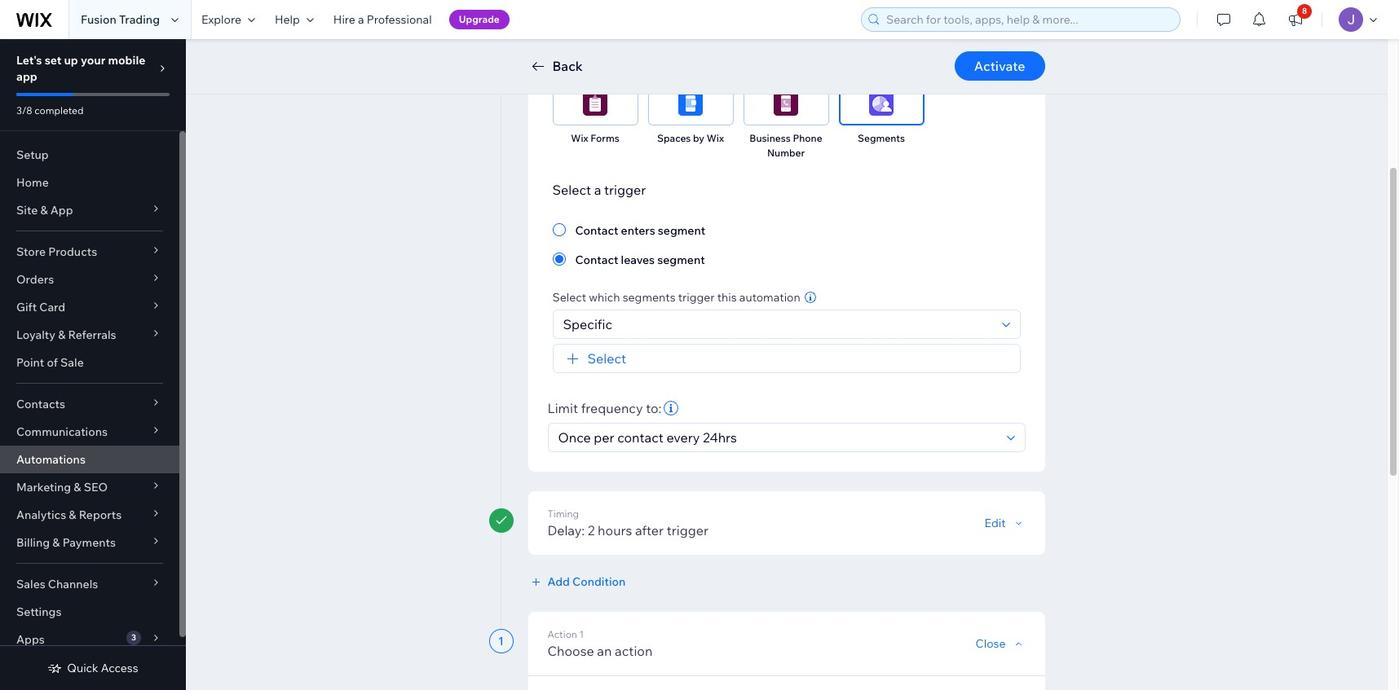 Task type: vqa. For each thing, say whether or not it's contained in the screenshot.
0/5 completed
no



Task type: locate. For each thing, give the bounding box(es) containing it.
1 left action
[[498, 634, 504, 649]]

contact for contact enters segment
[[575, 223, 619, 238]]

a right hire
[[358, 12, 364, 27]]

select
[[552, 182, 591, 198], [552, 290, 586, 305], [588, 351, 626, 367]]

2 segment from the top
[[657, 253, 705, 267]]

professional
[[367, 12, 432, 27]]

0 vertical spatial segment
[[658, 223, 706, 238]]

chat
[[984, 49, 1006, 61]]

marketing & seo
[[16, 480, 108, 495]]

1 vertical spatial select
[[552, 290, 586, 305]]

0 vertical spatial trigger
[[604, 182, 646, 198]]

mobile
[[108, 53, 145, 68]]

2
[[588, 523, 595, 539]]

contact
[[575, 223, 619, 238], [575, 253, 619, 267]]

0 horizontal spatial category image
[[583, 91, 608, 116]]

Select which segments trigger this automation field
[[558, 311, 997, 338]]

of
[[47, 356, 58, 370]]

segment
[[658, 223, 706, 238], [657, 253, 705, 267]]

timing
[[548, 508, 579, 520]]

segment up select which segments trigger this automation
[[657, 253, 705, 267]]

set
[[45, 53, 61, 68]]

store products button
[[0, 238, 179, 266]]

1 horizontal spatial wix
[[707, 132, 724, 144]]

option group
[[552, 220, 1021, 269]]

1 wix from the left
[[571, 132, 588, 144]]

billing
[[16, 536, 50, 550]]

add
[[548, 575, 570, 590]]

contact for contact leaves segment
[[575, 253, 619, 267]]

sales
[[16, 577, 45, 592]]

back button
[[528, 56, 583, 76]]

action
[[548, 629, 577, 641]]

wix left the forms
[[571, 132, 588, 144]]

& left chat
[[976, 49, 982, 61]]

a
[[358, 12, 364, 27], [594, 182, 601, 198]]

home
[[16, 175, 49, 190]]

&
[[976, 49, 982, 61], [40, 203, 48, 218], [58, 328, 66, 343], [74, 480, 81, 495], [69, 508, 76, 523], [52, 536, 60, 550]]

2 contact from the top
[[575, 253, 619, 267]]

1 right action
[[579, 629, 584, 641]]

contacts
[[16, 397, 65, 412]]

0 horizontal spatial 1
[[498, 634, 504, 649]]

2 category image from the left
[[678, 91, 703, 116]]

trigger up the enters
[[604, 182, 646, 198]]

trigger inside timing delay: 2 hours after trigger
[[667, 523, 709, 539]]

explore
[[201, 12, 241, 27]]

1 category image from the left
[[583, 91, 608, 116]]

select down wix forms
[[552, 182, 591, 198]]

1 horizontal spatial a
[[594, 182, 601, 198]]

category image up the segments
[[869, 91, 894, 116]]

price
[[566, 49, 589, 61]]

price quotes
[[566, 49, 625, 61]]

analytics
[[16, 508, 66, 523]]

a down wix forms
[[594, 182, 601, 198]]

quotes
[[591, 49, 625, 61]]

trigger
[[604, 182, 646, 198], [678, 290, 715, 305], [667, 523, 709, 539]]

edit button
[[985, 516, 1025, 531]]

help button
[[265, 0, 324, 39]]

sidebar element
[[0, 39, 186, 691]]

hire a professional link
[[324, 0, 442, 39]]

business phone number
[[750, 132, 823, 159]]

0 vertical spatial a
[[358, 12, 364, 27]]

wix right by
[[707, 132, 724, 144]]

point
[[16, 356, 44, 370]]

1 contact from the top
[[575, 223, 619, 238]]

category image
[[774, 91, 798, 116]]

category image
[[583, 91, 608, 116], [678, 91, 703, 116], [869, 91, 894, 116]]

& right the loyalty
[[58, 328, 66, 343]]

& for inbox
[[976, 49, 982, 61]]

segment for contact enters segment
[[658, 223, 706, 238]]

1 segment from the top
[[658, 223, 706, 238]]

select left "which"
[[552, 290, 586, 305]]

& for site
[[40, 203, 48, 218]]

settings link
[[0, 599, 179, 626]]

0 vertical spatial contact
[[575, 223, 619, 238]]

3/8 completed
[[16, 104, 84, 117]]

inbox & chat
[[948, 49, 1006, 61]]

action
[[615, 643, 653, 660]]

& right 'site'
[[40, 203, 48, 218]]

category image up wix forms
[[583, 91, 608, 116]]

1 vertical spatial contact
[[575, 253, 619, 267]]

site & app button
[[0, 197, 179, 224]]

1 horizontal spatial category image
[[678, 91, 703, 116]]

trigger left this
[[678, 290, 715, 305]]

sales channels button
[[0, 571, 179, 599]]

communications
[[16, 425, 108, 440]]

up
[[64, 53, 78, 68]]

loyalty
[[16, 328, 55, 343]]

contact leaves segment
[[575, 253, 705, 267]]

apps
[[16, 633, 45, 647]]

& right billing
[[52, 536, 60, 550]]

automations
[[16, 453, 86, 467]]

app
[[16, 69, 37, 84]]

communications button
[[0, 418, 179, 446]]

fusion
[[81, 12, 116, 27]]

0 vertical spatial select
[[552, 182, 591, 198]]

this
[[717, 290, 737, 305]]

1 vertical spatial a
[[594, 182, 601, 198]]

your
[[81, 53, 105, 68]]

inbox
[[948, 49, 973, 61]]

0 horizontal spatial wix
[[571, 132, 588, 144]]

3/8
[[16, 104, 32, 117]]

None field
[[553, 424, 1002, 452]]

choose
[[548, 643, 594, 660]]

1 vertical spatial segment
[[657, 253, 705, 267]]

2 horizontal spatial category image
[[869, 91, 894, 116]]

reports
[[79, 508, 122, 523]]

contact down select a trigger
[[575, 223, 619, 238]]

condition
[[573, 575, 626, 590]]

select inside button
[[588, 351, 626, 367]]

& left seo
[[74, 480, 81, 495]]

analytics & reports
[[16, 508, 122, 523]]

contact up "which"
[[575, 253, 619, 267]]

1 horizontal spatial 1
[[579, 629, 584, 641]]

& inside 'dropdown button'
[[58, 328, 66, 343]]

& left the reports
[[69, 508, 76, 523]]

gift card button
[[0, 294, 179, 321]]

1 inside action 1 choose an action
[[579, 629, 584, 641]]

0 horizontal spatial a
[[358, 12, 364, 27]]

settings
[[16, 605, 62, 620]]

help
[[275, 12, 300, 27]]

select up limit frequency to: at left
[[588, 351, 626, 367]]

1 vertical spatial trigger
[[678, 290, 715, 305]]

point of sale
[[16, 356, 84, 370]]

category image up spaces by wix
[[678, 91, 703, 116]]

2 vertical spatial trigger
[[667, 523, 709, 539]]

select for select which segments trigger this automation
[[552, 290, 586, 305]]

orders
[[16, 272, 54, 287]]

sales channels
[[16, 577, 98, 592]]

let's set up your mobile app
[[16, 53, 145, 84]]

contacts button
[[0, 391, 179, 418]]

2 vertical spatial select
[[588, 351, 626, 367]]

fusion trading
[[81, 12, 160, 27]]

& for marketing
[[74, 480, 81, 495]]

segment right the enters
[[658, 223, 706, 238]]

segments
[[858, 132, 905, 144]]

trigger right after
[[667, 523, 709, 539]]

gift card
[[16, 300, 65, 315]]



Task type: describe. For each thing, give the bounding box(es) containing it.
by
[[693, 132, 705, 144]]

option group containing contact enters segment
[[552, 220, 1021, 269]]

hire a professional
[[333, 12, 432, 27]]

wix forms
[[571, 132, 620, 144]]

let's
[[16, 53, 42, 68]]

category image for by
[[678, 91, 703, 116]]

Search for tools, apps, help & more... field
[[882, 8, 1175, 31]]

automation
[[739, 290, 801, 305]]

segments
[[623, 290, 676, 305]]

quick access button
[[48, 661, 138, 676]]

2 wix from the left
[[707, 132, 724, 144]]

8
[[1302, 6, 1307, 16]]

select a trigger
[[552, 182, 646, 198]]

setup link
[[0, 141, 179, 169]]

spaces by wix
[[657, 132, 724, 144]]

enters
[[621, 223, 655, 238]]

access
[[101, 661, 138, 676]]

add condition
[[548, 575, 626, 590]]

which
[[589, 290, 620, 305]]

add condition button
[[528, 575, 626, 590]]

quick access
[[67, 661, 138, 676]]

contact enters segment
[[575, 223, 706, 238]]

after
[[635, 523, 664, 539]]

billing & payments button
[[0, 529, 179, 557]]

billing & payments
[[16, 536, 116, 550]]

select which segments trigger this automation
[[552, 290, 801, 305]]

quick
[[67, 661, 98, 676]]

marketing
[[16, 480, 71, 495]]

home link
[[0, 169, 179, 197]]

upgrade
[[459, 13, 500, 25]]

a for select
[[594, 182, 601, 198]]

activate button
[[955, 51, 1045, 81]]

select for select a trigger
[[552, 182, 591, 198]]

action 1 choose an action
[[548, 629, 653, 660]]

& for billing
[[52, 536, 60, 550]]

card
[[39, 300, 65, 315]]

gift
[[16, 300, 37, 315]]

hire
[[333, 12, 355, 27]]

business
[[750, 132, 791, 144]]

loyalty & referrals button
[[0, 321, 179, 349]]

app
[[50, 203, 73, 218]]

a for hire
[[358, 12, 364, 27]]

loyalty & referrals
[[16, 328, 116, 343]]

forms
[[591, 132, 620, 144]]

limit frequency to:
[[548, 400, 662, 417]]

close
[[976, 637, 1006, 652]]

& for analytics
[[69, 508, 76, 523]]

store products
[[16, 245, 97, 259]]

phone
[[793, 132, 823, 144]]

trading
[[119, 12, 160, 27]]

payments
[[62, 536, 116, 550]]

edit
[[985, 516, 1006, 531]]

products
[[48, 245, 97, 259]]

site & app
[[16, 203, 73, 218]]

number
[[767, 147, 805, 159]]

sale
[[60, 356, 84, 370]]

timing delay: 2 hours after trigger
[[548, 508, 709, 539]]

activate
[[974, 58, 1025, 74]]

marketing & seo button
[[0, 474, 179, 502]]

category image for forms
[[583, 91, 608, 116]]

point of sale link
[[0, 349, 179, 377]]

select button
[[563, 349, 626, 369]]

orders button
[[0, 266, 179, 294]]

3 category image from the left
[[869, 91, 894, 116]]

segment for contact leaves segment
[[657, 253, 705, 267]]

upgrade button
[[449, 10, 510, 29]]

hours
[[598, 523, 632, 539]]

completed
[[34, 104, 84, 117]]

setup
[[16, 148, 49, 162]]

& for loyalty
[[58, 328, 66, 343]]

leaves
[[621, 253, 655, 267]]

channels
[[48, 577, 98, 592]]

3
[[131, 633, 136, 643]]

automations link
[[0, 446, 179, 474]]



